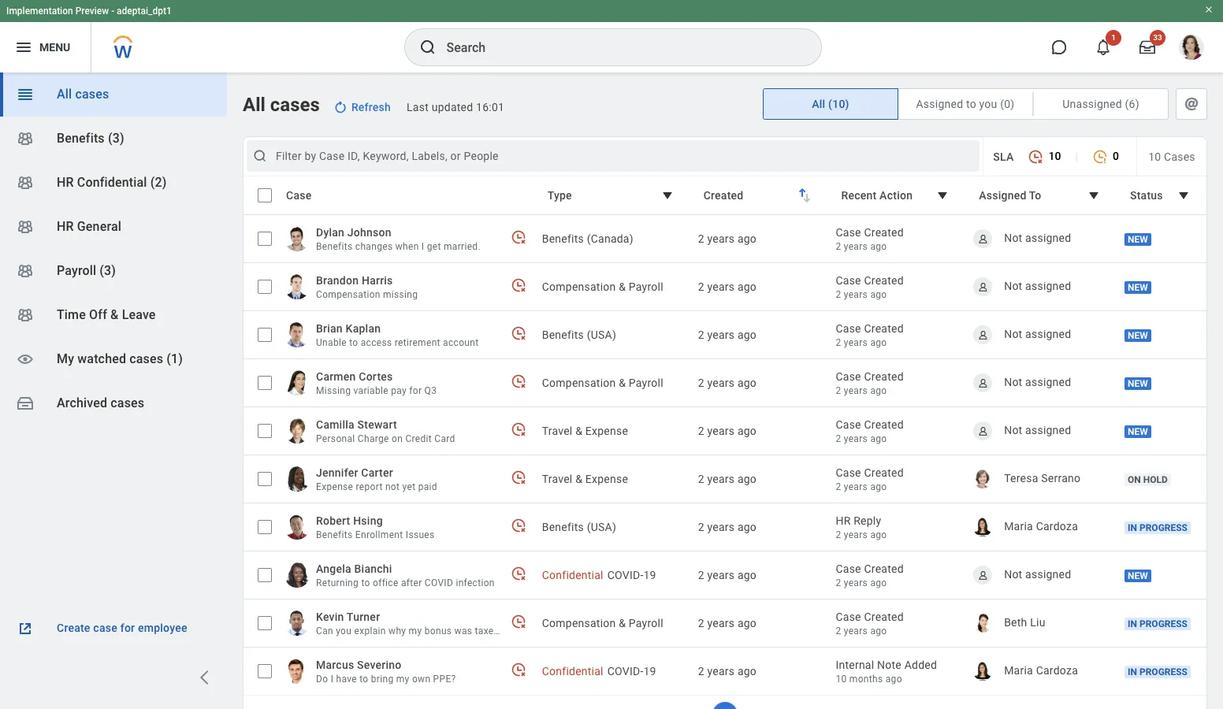 Task type: describe. For each thing, give the bounding box(es) containing it.
marcus
[[316, 659, 354, 672]]

time to resolve - overdue image for benefits (canada)
[[511, 229, 526, 245]]

(canada)
[[587, 233, 634, 245]]

when
[[395, 241, 419, 252]]

not assigned for cortes
[[1004, 376, 1072, 388]]

recent action
[[841, 189, 913, 202]]

bianchi
[[354, 563, 392, 575]]

payroll (3)
[[57, 263, 116, 278]]

status
[[1130, 189, 1163, 202]]

created for angela bianchi
[[864, 563, 904, 575]]

sort up image
[[793, 184, 812, 203]]

(3) for benefits (3)
[[108, 131, 124, 146]]

carmen cortes missing variable pay for q3
[[316, 371, 437, 397]]

created for brandon harris
[[864, 274, 904, 287]]

travel for camilla stewart
[[542, 425, 573, 438]]

payroll (3) link
[[0, 249, 227, 293]]

benefits enrollment issues button
[[316, 529, 435, 542]]

unassigned
[[1063, 98, 1122, 110]]

unassigned (6) button
[[1034, 89, 1168, 119]]

33 button
[[1130, 30, 1166, 65]]

implementation
[[6, 6, 73, 17]]

not for brian kaplan
[[1004, 328, 1023, 340]]

confidential for angela bianchi
[[542, 569, 604, 582]]

get
[[427, 241, 441, 252]]

19 for internal
[[644, 665, 656, 678]]

beth liu
[[1004, 616, 1046, 629]]

benefits inside list
[[57, 131, 105, 146]]

not for brandon harris
[[1004, 280, 1023, 292]]

in for internal note added
[[1128, 667, 1138, 678]]

hr general link
[[0, 205, 227, 249]]

carter
[[361, 467, 393, 479]]

grid view image
[[16, 85, 35, 104]]

case created 2 years ago for camilla stewart
[[836, 419, 904, 445]]

10 for 10 cases
[[1149, 150, 1161, 163]]

do i have to bring my own ppe? button
[[316, 673, 456, 686]]

filter by case id, keyword, labels, or people. type label: to find cases with specific labels applied element
[[247, 140, 980, 172]]

liu
[[1031, 616, 1046, 629]]

hr confidential (2) link
[[0, 161, 227, 205]]

i inside dylan johnson benefits changes when i get married.
[[422, 241, 424, 252]]

chevron right image
[[196, 669, 214, 687]]

case for angela bianchi
[[836, 563, 861, 575]]

created for jennifer carter
[[864, 467, 904, 479]]

explain
[[354, 626, 386, 637]]

10 cases
[[1149, 150, 1196, 163]]

maria cardoza for internal note added
[[1004, 664, 1078, 677]]

(0)
[[1001, 98, 1015, 110]]

teresa
[[1004, 472, 1039, 485]]

do
[[316, 674, 328, 685]]

leave
[[122, 307, 156, 322]]

4 time to resolve - overdue image from the top
[[511, 566, 526, 581]]

watched
[[77, 352, 126, 367]]

internal
[[836, 659, 875, 672]]

months
[[850, 674, 883, 685]]

confidential covid-19 for severino
[[542, 665, 656, 678]]

progress for internal note added
[[1140, 667, 1188, 678]]

1 horizontal spatial all cases
[[243, 94, 320, 116]]

time to resolve - overdue image for benefits (usa)
[[511, 518, 526, 533]]

case for dylan johnson
[[836, 226, 861, 239]]

cases up the benefits (3)
[[75, 87, 109, 102]]

benefits (canada)
[[542, 233, 634, 245]]

in for hr reply
[[1128, 523, 1138, 534]]

marcus severino do i have to bring my own ppe?
[[316, 659, 456, 685]]

assigned for assigned to you (0)
[[916, 98, 964, 110]]

2 years ago for robert hsing
[[698, 521, 757, 534]]

search image for filter by case id, keyword, labels, or people text box
[[252, 148, 268, 164]]

can
[[316, 626, 333, 637]]

5 time to resolve - overdue image from the top
[[511, 662, 526, 678]]

a
[[513, 626, 519, 637]]

new for stewart
[[1128, 427, 1148, 438]]

time off & leave link
[[0, 293, 227, 337]]

was
[[455, 626, 472, 637]]

sla
[[993, 150, 1014, 163]]

brandon
[[316, 274, 359, 287]]

time to resolve - overdue image for turner
[[511, 614, 526, 629]]

cardoza for hr reply
[[1036, 520, 1078, 533]]

card
[[435, 434, 455, 445]]

case for kevin turner
[[836, 611, 861, 624]]

16:01
[[476, 101, 505, 114]]

1 button
[[1086, 30, 1122, 65]]

& for brandon harris
[[619, 281, 626, 293]]

assigned for stewart
[[1026, 424, 1072, 437]]

account
[[443, 337, 479, 348]]

time to resolve - overdue element for carmen cortes
[[511, 373, 526, 389]]

status button
[[1120, 181, 1204, 210]]

expense for stewart
[[586, 425, 628, 438]]

on hold
[[1128, 475, 1168, 486]]

caret down image for recent action
[[934, 186, 952, 205]]

profile logan mcneil image
[[1179, 35, 1205, 63]]

variable
[[354, 385, 389, 397]]

confidential inside 'link'
[[77, 175, 147, 190]]

all inside all cases link
[[57, 87, 72, 102]]

progress for hr reply
[[1140, 523, 1188, 534]]

internal note added 10 months ago
[[836, 659, 937, 685]]

time to first response - overdue element
[[511, 325, 526, 341]]

johnson
[[348, 226, 392, 239]]

all (10) tab panel
[[243, 136, 1208, 710]]

q3
[[425, 385, 437, 397]]

adeptai_dpt1
[[117, 6, 172, 17]]

ext link image
[[16, 620, 35, 639]]

assigned to you (0) button
[[899, 89, 1033, 119]]

infection
[[456, 578, 495, 589]]

close environment banner image
[[1205, 5, 1214, 14]]

recent action button
[[831, 181, 963, 210]]

changes
[[355, 241, 393, 252]]

kevin
[[316, 611, 344, 624]]

compensation for cortes
[[542, 377, 616, 389]]

travel for jennifer carter
[[542, 473, 573, 486]]

2 years ago for jennifer carter
[[698, 473, 757, 486]]

maria for internal note added
[[1004, 664, 1033, 677]]

you inside kevin turner can you explain why my bonus was taxed at a higher rate?
[[336, 626, 352, 637]]

report
[[356, 482, 383, 493]]

archived cases link
[[0, 382, 227, 426]]

ppe?
[[433, 674, 456, 685]]

benefits changes when i get married. button
[[316, 240, 481, 253]]

2 inside hr reply 2 years ago
[[836, 530, 842, 541]]

not
[[385, 482, 400, 493]]

time off & leave
[[57, 307, 156, 322]]

case created 2 years ago for brandon harris
[[836, 274, 904, 300]]

charge
[[358, 434, 389, 445]]

dylan johnson benefits changes when i get married.
[[316, 226, 481, 252]]

created inside button
[[704, 189, 744, 202]]

10 inside internal note added 10 months ago
[[836, 674, 847, 685]]

turner
[[347, 611, 380, 624]]

cases
[[1164, 150, 1196, 163]]

created for camilla stewart
[[864, 419, 904, 431]]

Search Workday  search field
[[447, 30, 789, 65]]

time to resolve - overdue element for camilla stewart
[[511, 421, 526, 437]]

compensation missing button
[[316, 289, 418, 301]]

covid- for case created
[[608, 569, 644, 582]]

for inside the carmen cortes missing variable pay for q3
[[409, 385, 422, 397]]

not for dylan johnson
[[1004, 232, 1023, 244]]

archived
[[57, 396, 107, 411]]

assigned for assigned to
[[979, 189, 1027, 202]]

caret down image for status
[[1175, 186, 1194, 205]]

time to first response - overdue image
[[511, 325, 526, 341]]

at tag mention image
[[1183, 95, 1201, 114]]

angela bianchi returning to office after covid infection
[[316, 563, 495, 589]]

time to resolve - overdue image for cortes
[[511, 373, 526, 389]]

bonus
[[425, 626, 452, 637]]

benefits inside robert hsing benefits enrollment issues
[[316, 530, 353, 541]]

jennifer carter expense report not yet paid
[[316, 467, 437, 493]]

time to resolve - overdue element for jennifer carter
[[511, 469, 526, 485]]

(usa) for hsing
[[587, 521, 617, 534]]

caret down image for assigned to
[[1085, 186, 1104, 205]]

new for cortes
[[1128, 379, 1148, 390]]

case for brian kaplan
[[836, 322, 861, 335]]

justify image
[[14, 38, 33, 57]]

recent
[[841, 189, 877, 202]]

you inside button
[[980, 98, 998, 110]]

carmen
[[316, 371, 356, 383]]

covid- for internal note added
[[608, 665, 644, 678]]

refresh
[[352, 101, 391, 114]]

my inside marcus severino do i have to bring my own ppe?
[[396, 674, 410, 685]]

clock x image
[[1028, 149, 1044, 165]]

cardoza for internal note added
[[1036, 664, 1078, 677]]

list containing all cases
[[0, 73, 227, 426]]

benefits (3) link
[[0, 117, 227, 161]]

teresa serrano
[[1004, 472, 1081, 485]]

to inside marcus severino do i have to bring my own ppe?
[[360, 674, 369, 685]]

case for jennifer carter
[[836, 467, 861, 479]]

created for carmen cortes
[[864, 371, 904, 383]]

to inside brian kaplan unable to access retirement account
[[349, 337, 358, 348]]

case for carmen cortes
[[836, 371, 861, 383]]

19 for case
[[644, 569, 656, 582]]

refresh button
[[326, 95, 401, 120]]

hold
[[1144, 475, 1168, 486]]

office
[[373, 578, 399, 589]]

brian
[[316, 322, 343, 335]]

my inside kevin turner can you explain why my bonus was taxed at a higher rate?
[[409, 626, 422, 637]]



Task type: vqa. For each thing, say whether or not it's contained in the screenshot.
my in "marcus severino do i have to bring my own ppe?"
yes



Task type: locate. For each thing, give the bounding box(es) containing it.
tab list
[[763, 88, 1208, 120]]

0
[[1113, 150, 1119, 162]]

6 not assigned from the top
[[1004, 568, 1072, 581]]

1 in from the top
[[1128, 523, 1138, 534]]

inbox image
[[16, 394, 35, 413]]

contact card matrix manager image down grid view icon at the top left of the page
[[16, 129, 35, 148]]

0 horizontal spatial for
[[120, 622, 135, 635]]

1 maria from the top
[[1004, 520, 1033, 533]]

3 user image from the top
[[977, 377, 989, 389]]

cardoza down "serrano"
[[1036, 520, 1078, 533]]

& for jennifer carter
[[576, 473, 583, 486]]

hr left reply
[[836, 515, 851, 527]]

2 new from the top
[[1128, 282, 1148, 293]]

ago
[[738, 233, 757, 245], [871, 241, 887, 252], [738, 281, 757, 293], [871, 289, 887, 300], [738, 329, 757, 341], [871, 337, 887, 348], [738, 377, 757, 389], [871, 385, 887, 397], [738, 425, 757, 438], [871, 434, 887, 445], [738, 473, 757, 486], [871, 482, 887, 493], [738, 521, 757, 534], [871, 530, 887, 541], [738, 569, 757, 582], [871, 578, 887, 589], [738, 617, 757, 630], [871, 626, 887, 637], [738, 665, 757, 678], [886, 674, 902, 685]]

1 horizontal spatial for
[[409, 385, 422, 397]]

(3) down hr general link at the left top
[[100, 263, 116, 278]]

5 not assigned from the top
[[1004, 424, 1072, 437]]

1 vertical spatial you
[[336, 626, 352, 637]]

0 vertical spatial travel
[[542, 425, 573, 438]]

0 vertical spatial benefits (usa)
[[542, 329, 617, 341]]

contact card matrix manager image up visible image
[[16, 306, 35, 325]]

time to resolve - overdue image right taxed
[[511, 614, 526, 629]]

you right can
[[336, 626, 352, 637]]

0 vertical spatial in
[[1128, 523, 1138, 534]]

note
[[877, 659, 902, 672]]

you
[[980, 98, 998, 110], [336, 626, 352, 637]]

benefits (3)
[[57, 131, 124, 146]]

2 contact card matrix manager image from the top
[[16, 262, 35, 281]]

maria down teresa
[[1004, 520, 1033, 533]]

user image for harris
[[977, 281, 989, 293]]

4 new from the top
[[1128, 379, 1148, 390]]

0 vertical spatial in progress
[[1128, 523, 1188, 534]]

0 vertical spatial travel & expense
[[542, 425, 628, 438]]

missing
[[316, 385, 351, 397]]

case for camilla stewart
[[836, 419, 861, 431]]

2 compensation & payroll from the top
[[542, 377, 664, 389]]

payroll inside list
[[57, 263, 96, 278]]

contact card matrix manager image
[[16, 173, 35, 192], [16, 262, 35, 281]]

0 vertical spatial covid-
[[608, 569, 644, 582]]

all
[[57, 87, 72, 102], [243, 94, 266, 116], [812, 98, 826, 110]]

own
[[412, 674, 431, 685]]

3 in progress from the top
[[1128, 667, 1188, 678]]

personal charge on credit card button
[[316, 433, 455, 445]]

& for kevin turner
[[619, 617, 626, 630]]

1 vertical spatial (3)
[[100, 263, 116, 278]]

(usa)
[[587, 329, 617, 341], [587, 521, 617, 534]]

2 time to resolve - overdue image from the top
[[511, 373, 526, 389]]

time to resolve - overdue image down time to first response - overdue icon
[[511, 373, 526, 389]]

assigned inside the all (10) tab panel
[[979, 189, 1027, 202]]

1 vertical spatial i
[[331, 674, 334, 685]]

hsing
[[353, 515, 383, 527]]

2 vertical spatial compensation & payroll
[[542, 617, 664, 630]]

compensation & payroll for cortes
[[542, 377, 664, 389]]

(10)
[[829, 98, 850, 110]]

2 in progress from the top
[[1128, 619, 1188, 630]]

3 not assigned from the top
[[1004, 328, 1072, 340]]

inbox large image
[[1140, 39, 1156, 55]]

time to resolve - overdue element for marcus severino
[[511, 662, 526, 678]]

user image for benefits (canada)
[[977, 233, 989, 245]]

4 not assigned from the top
[[1004, 376, 1072, 388]]

visible image
[[16, 350, 35, 369]]

1 vertical spatial user image
[[977, 329, 989, 341]]

0 vertical spatial confidential covid-19
[[542, 569, 656, 582]]

caret down image
[[1085, 186, 1104, 205], [1175, 186, 1194, 205]]

confidential covid-19 down rate?
[[542, 665, 656, 678]]

in progress for case created
[[1128, 619, 1188, 630]]

contact card matrix manager image for payroll (3)
[[16, 262, 35, 281]]

1 vertical spatial in progress
[[1128, 619, 1188, 630]]

sort down image
[[798, 188, 817, 207]]

contact card matrix manager image for hr confidential (2)
[[16, 173, 35, 192]]

confidential covid-19 for bianchi
[[542, 569, 656, 582]]

2 user image from the top
[[977, 329, 989, 341]]

2 confidential covid-19 from the top
[[542, 665, 656, 678]]

assigned
[[1026, 232, 1072, 244], [1026, 280, 1072, 292], [1026, 328, 1072, 340], [1026, 376, 1072, 388], [1026, 424, 1072, 437], [1026, 568, 1072, 581]]

1 vertical spatial my
[[396, 674, 410, 685]]

at
[[502, 626, 511, 637]]

1 horizontal spatial assigned
[[979, 189, 1027, 202]]

caret down image inside assigned to button
[[1085, 186, 1104, 205]]

create case for employee
[[57, 622, 187, 635]]

create case for employee link
[[16, 620, 211, 639]]

2 cardoza from the top
[[1036, 664, 1078, 677]]

my right why
[[409, 626, 422, 637]]

assigned for cortes
[[1026, 376, 1072, 388]]

user image for kaplan
[[977, 329, 989, 341]]

missing
[[383, 289, 418, 300]]

for right case
[[120, 622, 135, 635]]

1 vertical spatial compensation & payroll
[[542, 377, 664, 389]]

caret down image for type
[[658, 186, 677, 205]]

years inside hr reply 2 years ago
[[844, 530, 868, 541]]

2 not from the top
[[1004, 280, 1023, 292]]

not for camilla stewart
[[1004, 424, 1023, 437]]

user image
[[977, 281, 989, 293], [977, 329, 989, 341], [977, 377, 989, 389]]

3 2 years ago from the top
[[698, 329, 757, 341]]

search image
[[418, 38, 437, 57], [252, 148, 268, 164]]

1 horizontal spatial caret down image
[[934, 186, 952, 205]]

assigned to button
[[969, 181, 1114, 210]]

not
[[1004, 232, 1023, 244], [1004, 280, 1023, 292], [1004, 328, 1023, 340], [1004, 376, 1023, 388], [1004, 424, 1023, 437], [1004, 568, 1023, 581]]

pay
[[391, 385, 407, 397]]

benefits
[[57, 131, 105, 146], [542, 233, 584, 245], [316, 241, 353, 252], [542, 329, 584, 341], [542, 521, 584, 534], [316, 530, 353, 541]]

compensation for turner
[[542, 617, 616, 630]]

(3) for payroll (3)
[[100, 263, 116, 278]]

0 vertical spatial contact card matrix manager image
[[16, 173, 35, 192]]

(2)
[[150, 175, 167, 190]]

time to resolve - overdue element for dylan johnson
[[511, 229, 526, 245]]

type button
[[537, 181, 687, 210]]

9 time to resolve - overdue element from the top
[[511, 662, 526, 678]]

0 vertical spatial hr
[[57, 175, 74, 190]]

expense inside jennifer carter expense report not yet paid
[[316, 482, 353, 493]]

cases down my watched cases (1)
[[111, 396, 144, 411]]

3 progress from the top
[[1140, 667, 1188, 678]]

brian kaplan unable to access retirement account
[[316, 322, 479, 348]]

1 vertical spatial travel
[[542, 473, 573, 486]]

1 new from the top
[[1128, 234, 1148, 245]]

menu banner
[[0, 0, 1223, 73]]

hr left general on the left
[[57, 219, 74, 234]]

10 right clock x "image"
[[1049, 150, 1061, 162]]

1 vertical spatial (usa)
[[587, 521, 617, 534]]

0 vertical spatial for
[[409, 385, 422, 397]]

paid
[[418, 482, 437, 493]]

cases
[[75, 87, 109, 102], [270, 94, 320, 116], [129, 352, 163, 367], [111, 396, 144, 411]]

2 progress from the top
[[1140, 619, 1188, 630]]

payroll for kevin turner
[[629, 617, 664, 630]]

travel & expense for stewart
[[542, 425, 628, 438]]

2 caret down image from the left
[[934, 186, 952, 205]]

returning
[[316, 578, 359, 589]]

time to resolve - overdue element for robert hsing
[[511, 518, 526, 533]]

3 not from the top
[[1004, 328, 1023, 340]]

2 benefits (usa) from the top
[[542, 521, 617, 534]]

0 vertical spatial progress
[[1140, 523, 1188, 534]]

6 2 years ago from the top
[[698, 473, 757, 486]]

1 vertical spatial search image
[[252, 148, 268, 164]]

& inside list
[[110, 307, 119, 322]]

created for kevin turner
[[864, 611, 904, 624]]

time to resolve - overdue image for travel & expense
[[511, 469, 526, 485]]

access
[[361, 337, 392, 348]]

caret down image right status
[[1175, 186, 1194, 205]]

hr inside hr reply 2 years ago
[[836, 515, 851, 527]]

case created 2 years ago for carmen cortes
[[836, 371, 904, 397]]

ago inside internal note added 10 months ago
[[886, 674, 902, 685]]

2 vertical spatial progress
[[1140, 667, 1188, 678]]

2 vertical spatial in
[[1128, 667, 1138, 678]]

to down kaplan
[[349, 337, 358, 348]]

benefits inside dylan johnson benefits changes when i get married.
[[316, 241, 353, 252]]

0 vertical spatial assigned
[[916, 98, 964, 110]]

1 19 from the top
[[644, 569, 656, 582]]

list
[[0, 73, 227, 426]]

1 progress from the top
[[1140, 523, 1188, 534]]

2 time to resolve - overdue image from the top
[[511, 469, 526, 485]]

1 user image from the top
[[977, 233, 989, 245]]

caret down image inside type button
[[658, 186, 677, 205]]

after
[[401, 578, 422, 589]]

search image for search workday search box
[[418, 38, 437, 57]]

payroll for brandon harris
[[629, 281, 664, 293]]

time to resolve - overdue image right card
[[511, 421, 526, 437]]

3 contact card matrix manager image from the top
[[16, 306, 35, 325]]

2 horizontal spatial 10
[[1149, 150, 1161, 163]]

1 travel & expense from the top
[[542, 425, 628, 438]]

5 assigned from the top
[[1026, 424, 1072, 437]]

0 vertical spatial (3)
[[108, 131, 124, 146]]

1 vertical spatial travel & expense
[[542, 473, 628, 486]]

1 vertical spatial benefits (usa)
[[542, 521, 617, 534]]

1 vertical spatial assigned
[[979, 189, 1027, 202]]

10 left cases
[[1149, 150, 1161, 163]]

employee
[[138, 622, 187, 635]]

2 in from the top
[[1128, 619, 1138, 630]]

new for bianchi
[[1128, 571, 1148, 582]]

1 compensation & payroll from the top
[[542, 281, 664, 293]]

case created 2 years ago for brian kaplan
[[836, 322, 904, 348]]

travel
[[542, 425, 573, 438], [542, 473, 573, 486]]

7 time to resolve - overdue element from the top
[[511, 566, 526, 581]]

contact card matrix manager image inside payroll (3) link
[[16, 262, 35, 281]]

2 time to resolve - overdue element from the top
[[511, 277, 526, 293]]

expense report not yet paid button
[[316, 481, 437, 493]]

0 vertical spatial cardoza
[[1036, 520, 1078, 533]]

cortes
[[359, 371, 393, 383]]

1 time to resolve - overdue image from the top
[[511, 277, 526, 293]]

2 maria from the top
[[1004, 664, 1033, 677]]

8 case created 2 years ago from the top
[[836, 611, 904, 637]]

you left the (0)
[[980, 98, 998, 110]]

assigned left to
[[979, 189, 1027, 202]]

(1)
[[167, 352, 183, 367]]

assigned left the (0)
[[916, 98, 964, 110]]

1 time to resolve - overdue image from the top
[[511, 229, 526, 245]]

2 years ago for angela bianchi
[[698, 569, 757, 582]]

cardoza down liu
[[1036, 664, 1078, 677]]

robert hsing benefits enrollment issues
[[316, 515, 435, 541]]

contact card matrix manager image for time off & leave
[[16, 306, 35, 325]]

rate?
[[552, 626, 574, 637]]

hr up hr general
[[57, 175, 74, 190]]

not assigned for stewart
[[1004, 424, 1072, 437]]

2 case created 2 years ago from the top
[[836, 274, 904, 300]]

2 2 years ago from the top
[[698, 281, 757, 293]]

search image inside filter by case id, keyword, labels, or people. type label: to find cases with specific labels applied element
[[252, 148, 268, 164]]

(usa) for kaplan
[[587, 329, 617, 341]]

2 user image from the top
[[977, 425, 989, 437]]

serrano
[[1042, 472, 1081, 485]]

0 vertical spatial contact card matrix manager image
[[16, 129, 35, 148]]

contact card matrix manager image
[[16, 129, 35, 148], [16, 218, 35, 237], [16, 306, 35, 325]]

2 vertical spatial user image
[[977, 377, 989, 389]]

0 vertical spatial (usa)
[[587, 329, 617, 341]]

2 assigned from the top
[[1026, 280, 1072, 292]]

maria for hr reply
[[1004, 520, 1033, 533]]

user image for cortes
[[977, 377, 989, 389]]

2 vertical spatial contact card matrix manager image
[[16, 306, 35, 325]]

1 contact card matrix manager image from the top
[[16, 173, 35, 192]]

(3) down all cases link
[[108, 131, 124, 146]]

5 time to resolve - overdue element from the top
[[511, 469, 526, 485]]

hr confidential (2)
[[57, 175, 167, 190]]

updated
[[432, 101, 473, 114]]

2 years ago for camilla stewart
[[698, 425, 757, 438]]

1 benefits (usa) from the top
[[542, 329, 617, 341]]

user image
[[977, 233, 989, 245], [977, 425, 989, 437], [977, 570, 989, 581]]

added
[[905, 659, 937, 672]]

0 horizontal spatial caret down image
[[658, 186, 677, 205]]

notifications element
[[1187, 32, 1200, 44]]

compensation & payroll for harris
[[542, 281, 664, 293]]

1 vertical spatial in
[[1128, 619, 1138, 630]]

6 assigned from the top
[[1026, 568, 1072, 581]]

robert
[[316, 515, 350, 527]]

3 time to resolve - overdue element from the top
[[511, 373, 526, 389]]

2
[[698, 233, 705, 245], [836, 241, 842, 252], [698, 281, 705, 293], [836, 289, 842, 300], [698, 329, 705, 341], [836, 337, 842, 348], [698, 377, 705, 389], [836, 385, 842, 397], [698, 425, 705, 438], [836, 434, 842, 445], [698, 473, 705, 486], [836, 482, 842, 493], [698, 521, 705, 534], [836, 530, 842, 541], [698, 569, 705, 582], [836, 578, 842, 589], [698, 617, 705, 630], [836, 626, 842, 637], [698, 665, 705, 678]]

2 (usa) from the top
[[587, 521, 617, 534]]

yet
[[402, 482, 416, 493]]

unable to access retirement account button
[[316, 337, 479, 349]]

confidential up rate?
[[542, 569, 604, 582]]

0 horizontal spatial search image
[[252, 148, 268, 164]]

1 vertical spatial for
[[120, 622, 135, 635]]

time to resolve - overdue element for kevin turner
[[511, 614, 526, 629]]

0 vertical spatial confidential
[[77, 175, 147, 190]]

contact card matrix manager image inside benefits (3) link
[[16, 129, 35, 148]]

cases left the (1)
[[129, 352, 163, 367]]

0 vertical spatial maria
[[1004, 520, 1033, 533]]

travel & expense for carter
[[542, 473, 628, 486]]

time to resolve - overdue image
[[511, 229, 526, 245], [511, 469, 526, 485], [511, 518, 526, 533], [511, 566, 526, 581], [511, 662, 526, 678]]

1 not assigned from the top
[[1004, 232, 1072, 244]]

1 user image from the top
[[977, 281, 989, 293]]

assigned for bianchi
[[1026, 568, 1072, 581]]

1 horizontal spatial all
[[243, 94, 266, 116]]

confidential down rate?
[[542, 665, 604, 678]]

0 horizontal spatial you
[[336, 626, 352, 637]]

confidential down benefits (3) link
[[77, 175, 147, 190]]

to down bianchi at the left of the page
[[361, 578, 370, 589]]

to inside the angela bianchi returning to office after covid infection
[[361, 578, 370, 589]]

time to resolve - overdue image
[[511, 277, 526, 293], [511, 373, 526, 389], [511, 421, 526, 437], [511, 614, 526, 629]]

assigned to
[[979, 189, 1042, 202]]

all cases inside list
[[57, 87, 109, 102]]

0 horizontal spatial i
[[331, 674, 334, 685]]

hr for hr confidential (2)
[[57, 175, 74, 190]]

10 2 years ago from the top
[[698, 665, 757, 678]]

1 vertical spatial covid-
[[608, 665, 644, 678]]

2 travel & expense from the top
[[542, 473, 628, 486]]

4 assigned from the top
[[1026, 376, 1072, 388]]

time to resolve - overdue element
[[511, 229, 526, 245], [511, 277, 526, 293], [511, 373, 526, 389], [511, 421, 526, 437], [511, 469, 526, 485], [511, 518, 526, 533], [511, 566, 526, 581], [511, 614, 526, 629], [511, 662, 526, 678]]

harris
[[362, 274, 393, 287]]

2 19 from the top
[[644, 665, 656, 678]]

1 caret down image from the left
[[1085, 186, 1104, 205]]

1 assigned from the top
[[1026, 232, 1072, 244]]

new for harris
[[1128, 282, 1148, 293]]

1 covid- from the top
[[608, 569, 644, 582]]

9 2 years ago from the top
[[698, 617, 757, 630]]

time to resolve - overdue image up time to first response - overdue icon
[[511, 277, 526, 293]]

last updated 16:01
[[407, 101, 505, 114]]

1 horizontal spatial search image
[[418, 38, 437, 57]]

cases left reset image
[[270, 94, 320, 116]]

contact card matrix manager image for hr general
[[16, 218, 35, 237]]

0 vertical spatial 19
[[644, 569, 656, 582]]

assigned for kaplan
[[1026, 328, 1072, 340]]

6 time to resolve - overdue element from the top
[[511, 518, 526, 533]]

assigned inside tab list
[[916, 98, 964, 110]]

benefits (usa) for kaplan
[[542, 329, 617, 341]]

type
[[548, 189, 572, 202]]

hr general
[[57, 219, 121, 234]]

1 caret down image from the left
[[658, 186, 677, 205]]

2 horizontal spatial all
[[812, 98, 826, 110]]

case created 2 years ago for jennifer carter
[[836, 467, 904, 493]]

ago inside hr reply 2 years ago
[[871, 530, 887, 541]]

not for angela bianchi
[[1004, 568, 1023, 581]]

caret down image down filter by case id, keyword, labels, or people text box
[[658, 186, 677, 205]]

1 travel from the top
[[542, 425, 573, 438]]

0 vertical spatial my
[[409, 626, 422, 637]]

33
[[1154, 33, 1163, 42]]

missing variable pay for q3 button
[[316, 385, 437, 397]]

cardoza
[[1036, 520, 1078, 533], [1036, 664, 1078, 677]]

1 cardoza from the top
[[1036, 520, 1078, 533]]

benefits (usa) for hsing
[[542, 521, 617, 534]]

|
[[1076, 150, 1078, 163]]

1 vertical spatial confidential covid-19
[[542, 665, 656, 678]]

assigned for johnson
[[1026, 232, 1072, 244]]

new for kaplan
[[1128, 331, 1148, 342]]

3 user image from the top
[[977, 570, 989, 581]]

4 case created 2 years ago from the top
[[836, 371, 904, 397]]

reset image
[[333, 99, 348, 115]]

5 case created 2 years ago from the top
[[836, 419, 904, 445]]

contact card matrix manager image for benefits (3)
[[16, 129, 35, 148]]

caret down image down the clock exclamation image
[[1085, 186, 1104, 205]]

caret down image
[[658, 186, 677, 205], [934, 186, 952, 205]]

2 vertical spatial user image
[[977, 570, 989, 581]]

archived cases
[[57, 396, 144, 411]]

covid
[[425, 578, 453, 589]]

user image for travel & expense
[[977, 425, 989, 437]]

i right do
[[331, 674, 334, 685]]

confidential covid-19 up rate?
[[542, 569, 656, 582]]

0 horizontal spatial all cases
[[57, 87, 109, 102]]

kaplan
[[346, 322, 381, 335]]

6 new from the top
[[1128, 571, 1148, 582]]

camilla stewart personal charge on credit card
[[316, 419, 455, 445]]

1 time to resolve - overdue element from the top
[[511, 229, 526, 245]]

bring
[[371, 674, 394, 685]]

in progress for internal note added
[[1128, 667, 1188, 678]]

1 vertical spatial cardoza
[[1036, 664, 1078, 677]]

hr for hr general
[[57, 219, 74, 234]]

1 vertical spatial progress
[[1140, 619, 1188, 630]]

all cases link
[[0, 73, 227, 117]]

clock exclamation image
[[1093, 149, 1108, 165]]

maria cardoza down liu
[[1004, 664, 1078, 677]]

time to resolve - overdue element for angela bianchi
[[511, 566, 526, 581]]

10 inside button
[[1049, 150, 1061, 162]]

2 years ago for carmen cortes
[[698, 377, 757, 389]]

for left q3
[[409, 385, 422, 397]]

Filter by Case ID, Keyword, Labels, or People text field
[[276, 148, 956, 164]]

1 vertical spatial 19
[[644, 665, 656, 678]]

1 vertical spatial confidential
[[542, 569, 604, 582]]

for inside 'link'
[[120, 622, 135, 635]]

1 (usa) from the top
[[587, 329, 617, 341]]

0 vertical spatial you
[[980, 98, 998, 110]]

0 vertical spatial user image
[[977, 233, 989, 245]]

case created 2 years ago for dylan johnson
[[836, 226, 904, 252]]

4 2 years ago from the top
[[698, 377, 757, 389]]

contact card matrix manager image inside hr confidential (2) 'link'
[[16, 173, 35, 192]]

not assigned for bianchi
[[1004, 568, 1072, 581]]

hr inside 'link'
[[57, 175, 74, 190]]

maria cardoza for hr reply
[[1004, 520, 1078, 533]]

years
[[708, 233, 735, 245], [844, 241, 868, 252], [708, 281, 735, 293], [844, 289, 868, 300], [708, 329, 735, 341], [844, 337, 868, 348], [708, 377, 735, 389], [844, 385, 868, 397], [708, 425, 735, 438], [844, 434, 868, 445], [708, 473, 735, 486], [844, 482, 868, 493], [708, 521, 735, 534], [844, 530, 868, 541], [708, 569, 735, 582], [844, 578, 868, 589], [708, 617, 735, 630], [844, 626, 868, 637], [708, 665, 735, 678]]

3 new from the top
[[1128, 331, 1148, 342]]

i left get
[[422, 241, 424, 252]]

case created 2 years ago for kevin turner
[[836, 611, 904, 637]]

2 years ago for brian kaplan
[[698, 329, 757, 341]]

new for johnson
[[1128, 234, 1148, 245]]

contact card matrix manager image inside hr general link
[[16, 218, 35, 237]]

4 not from the top
[[1004, 376, 1023, 388]]

1 vertical spatial contact card matrix manager image
[[16, 218, 35, 237]]

retirement
[[395, 337, 441, 348]]

contact card matrix manager image inside time off & leave link
[[16, 306, 35, 325]]

3 time to resolve - overdue image from the top
[[511, 421, 526, 437]]

3 compensation & payroll from the top
[[542, 617, 664, 630]]

compensation inside brandon harris compensation missing
[[316, 289, 381, 300]]

credit
[[406, 434, 432, 445]]

menu button
[[0, 22, 91, 73]]

19
[[644, 569, 656, 582], [644, 665, 656, 678]]

maria down beth
[[1004, 664, 1033, 677]]

1 horizontal spatial i
[[422, 241, 424, 252]]

2 travel from the top
[[542, 473, 573, 486]]

time to resolve - overdue element for brandon harris
[[511, 277, 526, 293]]

compensation & payroll for turner
[[542, 617, 664, 630]]

0 horizontal spatial 10
[[836, 674, 847, 685]]

all inside all (10) button
[[812, 98, 826, 110]]

7 case created 2 years ago from the top
[[836, 563, 904, 589]]

my watched cases (1)
[[57, 352, 183, 367]]

0 horizontal spatial caret down image
[[1085, 186, 1104, 205]]

2 vertical spatial confidential
[[542, 665, 604, 678]]

my
[[409, 626, 422, 637], [396, 674, 410, 685]]

implementation preview -   adeptai_dpt1
[[6, 6, 172, 17]]

2 years ago for marcus severino
[[698, 665, 757, 678]]

1 2 years ago from the top
[[698, 233, 757, 245]]

1 not from the top
[[1004, 232, 1023, 244]]

caret down image inside recent action button
[[934, 186, 952, 205]]

to inside button
[[966, 98, 977, 110]]

created for dylan johnson
[[864, 226, 904, 239]]

7 2 years ago from the top
[[698, 521, 757, 534]]

2 vertical spatial in progress
[[1128, 667, 1188, 678]]

progress for case created
[[1140, 619, 1188, 630]]

2 vertical spatial hr
[[836, 515, 851, 527]]

1 in progress from the top
[[1128, 523, 1188, 534]]

i inside marcus severino do i have to bring my own ppe?
[[331, 674, 334, 685]]

1 vertical spatial maria
[[1004, 664, 1033, 677]]

notifications large image
[[1096, 39, 1112, 55]]

2 covid- from the top
[[608, 665, 644, 678]]

2 caret down image from the left
[[1175, 186, 1194, 205]]

0 vertical spatial maria cardoza
[[1004, 520, 1078, 533]]

caret down image right action
[[934, 186, 952, 205]]

caret down image inside status button
[[1175, 186, 1194, 205]]

all cases left reset image
[[243, 94, 320, 116]]

expense for carter
[[586, 473, 628, 486]]

0 horizontal spatial assigned
[[916, 98, 964, 110]]

0 horizontal spatial all
[[57, 87, 72, 102]]

in progress for hr reply
[[1128, 523, 1188, 534]]

1 vertical spatial contact card matrix manager image
[[16, 262, 35, 281]]

my left own
[[396, 674, 410, 685]]

2 maria cardoza from the top
[[1004, 664, 1078, 677]]

6 not from the top
[[1004, 568, 1023, 581]]

case created 2 years ago
[[836, 226, 904, 252], [836, 274, 904, 300], [836, 322, 904, 348], [836, 371, 904, 397], [836, 419, 904, 445], [836, 467, 904, 493], [836, 563, 904, 589], [836, 611, 904, 637]]

5 not from the top
[[1004, 424, 1023, 437]]

3 in from the top
[[1128, 667, 1138, 678]]

jennifer
[[316, 467, 358, 479]]

time to resolve - overdue image for harris
[[511, 277, 526, 293]]

5 new from the top
[[1128, 427, 1148, 438]]

1 vertical spatial hr
[[57, 219, 74, 234]]

10 down the internal
[[836, 674, 847, 685]]

1 horizontal spatial caret down image
[[1175, 186, 1194, 205]]

tab list containing all (10)
[[763, 88, 1208, 120]]

payroll for carmen cortes
[[629, 377, 664, 389]]

4 time to resolve - overdue element from the top
[[511, 421, 526, 437]]

1 horizontal spatial you
[[980, 98, 998, 110]]

0 vertical spatial compensation & payroll
[[542, 281, 664, 293]]

travel & expense
[[542, 425, 628, 438], [542, 473, 628, 486]]

1 vertical spatial maria cardoza
[[1004, 664, 1078, 677]]

created for brian kaplan
[[864, 322, 904, 335]]

issues
[[406, 530, 435, 541]]

to right have
[[360, 674, 369, 685]]

2 contact card matrix manager image from the top
[[16, 218, 35, 237]]

created
[[704, 189, 744, 202], [864, 226, 904, 239], [864, 274, 904, 287], [864, 322, 904, 335], [864, 371, 904, 383], [864, 419, 904, 431], [864, 467, 904, 479], [864, 563, 904, 575], [864, 611, 904, 624]]

have
[[336, 674, 357, 685]]

8 2 years ago from the top
[[698, 569, 757, 582]]

8 time to resolve - overdue element from the top
[[511, 614, 526, 629]]

3 case created 2 years ago from the top
[[836, 322, 904, 348]]

all cases up the benefits (3)
[[57, 87, 109, 102]]

taxed
[[475, 626, 499, 637]]

stewart
[[358, 419, 397, 431]]

1 contact card matrix manager image from the top
[[16, 129, 35, 148]]

contact card matrix manager image left hr general
[[16, 218, 35, 237]]

1 vertical spatial user image
[[977, 425, 989, 437]]

case for brandon harris
[[836, 274, 861, 287]]

1 maria cardoza from the top
[[1004, 520, 1078, 533]]

& for carmen cortes
[[619, 377, 626, 389]]

0 vertical spatial user image
[[977, 281, 989, 293]]

maria cardoza down teresa serrano
[[1004, 520, 1078, 533]]

1
[[1112, 33, 1116, 42]]

0 vertical spatial search image
[[418, 38, 437, 57]]

beth
[[1004, 616, 1028, 629]]

hr reply 2 years ago
[[836, 515, 887, 541]]

1 horizontal spatial 10
[[1049, 150, 1061, 162]]

6 case created 2 years ago from the top
[[836, 467, 904, 493]]

to left the (0)
[[966, 98, 977, 110]]

0 vertical spatial i
[[422, 241, 424, 252]]



